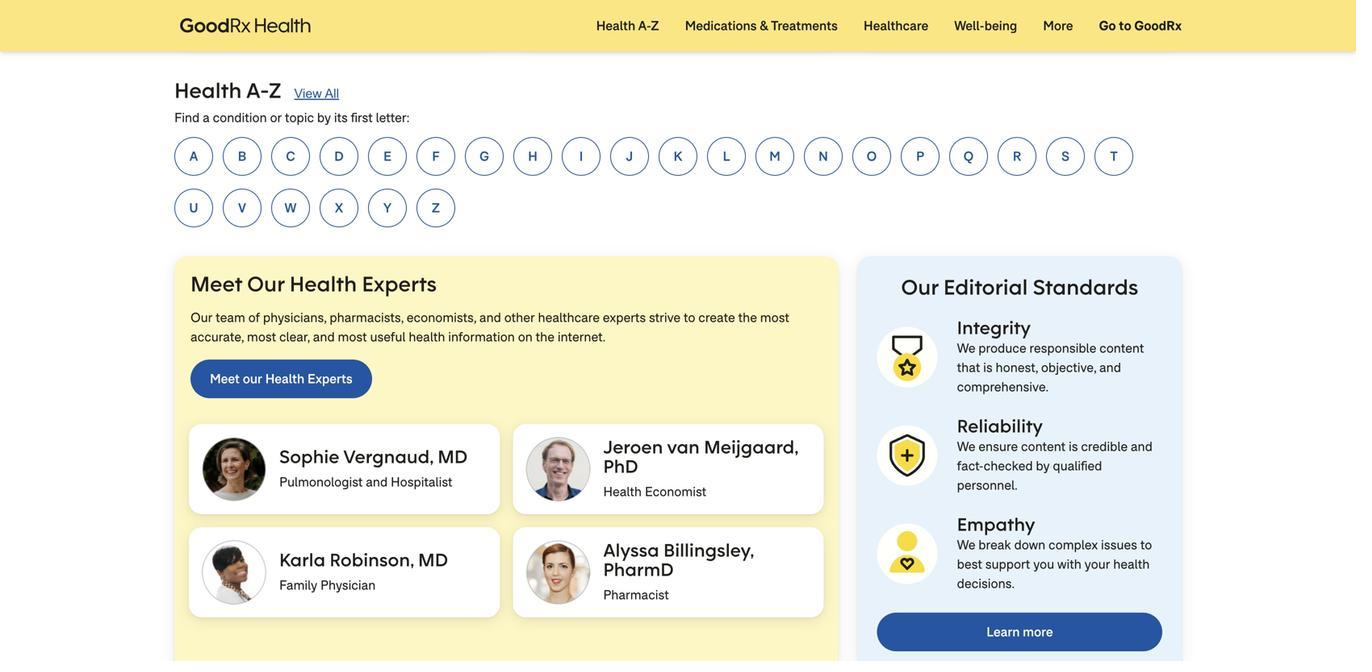 Task type: describe. For each thing, give the bounding box(es) containing it.
empathy
[[957, 513, 1035, 536]]

1 horizontal spatial our
[[247, 270, 285, 298]]

md, for mph
[[328, 8, 348, 23]]

d link
[[320, 137, 358, 176]]

u
[[189, 200, 198, 217]]

to inside "empathy we break down complex issues to best support you with your health decisions."
[[1141, 537, 1152, 554]]

internet.
[[558, 329, 606, 346]]

a- inside dropdown button
[[638, 17, 651, 34]]

jeroen van meijgaard, phd health economist
[[603, 435, 803, 501]]

integrity image image
[[877, 327, 938, 388]]

medications & treatments
[[685, 17, 838, 34]]

healthcare
[[864, 17, 929, 34]]

go
[[1099, 17, 1116, 34]]

reliability we ensure content is credible and fact-checked by qualified personnel.
[[957, 414, 1153, 494]]

md for sophie vergnaud, md
[[438, 445, 468, 469]]

meijgaard,
[[704, 435, 798, 459]]

health inside 'link'
[[265, 371, 304, 388]]

meet for meet our health experts
[[210, 371, 240, 388]]

experts for meet our health experts
[[362, 270, 437, 298]]

e
[[383, 148, 392, 165]]

well-
[[954, 17, 985, 34]]

experts
[[603, 310, 646, 326]]

l button
[[707, 137, 746, 176]]

i
[[579, 148, 583, 165]]

smedley,
[[963, 8, 1008, 23]]

e link
[[368, 137, 407, 176]]

go to goodrx link
[[1086, 0, 1195, 52]]

topic
[[285, 109, 314, 126]]

experts for meet our health experts
[[307, 371, 353, 388]]

written by tegan smedley, pharmd, bcps, aph
[[875, 8, 1113, 23]]

support
[[985, 557, 1030, 574]]

sophie vergnaud, md pulmonologist and hospitalist
[[279, 445, 468, 491]]

d
[[334, 148, 344, 165]]

health inside jeroen van meijgaard, phd health economist
[[603, 484, 642, 501]]

md for karla robinson, md
[[418, 548, 448, 572]]

r
[[1013, 148, 1021, 165]]

1 horizontal spatial to
[[1119, 17, 1132, 34]]

j
[[626, 148, 633, 165]]

ensure
[[979, 439, 1018, 456]]

by left its
[[317, 109, 331, 126]]

we for integrity
[[957, 340, 976, 357]]

editorial
[[944, 274, 1028, 301]]

treatments
[[771, 17, 838, 34]]

md, for mba
[[671, 8, 691, 23]]

sophie
[[279, 445, 339, 469]]

is inside reliability we ensure content is credible and fact-checked by qualified personnel.
[[1069, 439, 1078, 456]]

h link
[[513, 137, 552, 176]]

z inside dropdown button
[[651, 17, 659, 34]]

medications & treatments button
[[672, 0, 851, 52]]

written by anne jacobson, md, mph link
[[174, 0, 497, 40]]

health inside dropdown button
[[596, 17, 635, 34]]

mph
[[351, 8, 376, 23]]

our for our editorial standards
[[901, 274, 939, 301]]

tegan
[[929, 8, 960, 23]]

bcps,
[[1057, 8, 1089, 23]]

&
[[760, 17, 769, 34]]

personnel.
[[957, 477, 1018, 494]]

karla
[[279, 548, 325, 572]]

x link
[[320, 189, 358, 228]]

s button
[[1046, 137, 1085, 176]]

first
[[351, 109, 373, 126]]

down
[[1014, 537, 1046, 554]]

g button
[[465, 137, 504, 176]]

anne
[[245, 8, 271, 23]]

integrity we produce responsible content that is honest, objective, and comprehensive.
[[957, 316, 1144, 396]]

jeroen van meijgaard profile image
[[526, 437, 590, 502]]

health inside our team of physicians, pharmacists, economists, and other healthcare experts strive to create the most accurate, most clear, and most useful health information on the internet.
[[409, 329, 445, 346]]

healthcare button
[[851, 0, 942, 52]]

written by maria robinson, md, mba link
[[517, 0, 840, 40]]

k button
[[659, 137, 697, 176]]

written for written by maria robinson, md, mba
[[533, 8, 570, 23]]

v link
[[223, 189, 262, 228]]

goodrx
[[1134, 17, 1182, 34]]

van
[[667, 435, 700, 459]]

t button
[[1095, 137, 1133, 176]]

decisions.
[[957, 576, 1015, 593]]

z link
[[417, 189, 455, 228]]

aph
[[1092, 8, 1113, 23]]

b link
[[223, 137, 262, 176]]

b button
[[223, 137, 262, 176]]

2 horizontal spatial most
[[760, 310, 789, 326]]

p link
[[901, 137, 940, 176]]

g link
[[465, 137, 504, 176]]

h button
[[513, 137, 552, 176]]

and right clear,
[[313, 329, 335, 346]]

karla robinson profile image
[[202, 541, 266, 605]]

alyssa billingsley, pharmd pharmacist
[[603, 539, 758, 604]]

health inside "empathy we break down complex issues to best support you with your health decisions."
[[1113, 557, 1150, 574]]

by for anne
[[230, 8, 242, 23]]

meet our health experts link
[[191, 360, 372, 399]]

that
[[957, 360, 980, 377]]

karla robinson, md family physician
[[279, 548, 448, 595]]

a
[[189, 148, 198, 165]]

fact-
[[957, 458, 984, 475]]

physician
[[320, 578, 376, 595]]

issues
[[1101, 537, 1137, 554]]

q
[[964, 148, 974, 165]]

strive
[[649, 310, 681, 326]]

with
[[1057, 557, 1082, 574]]

1 horizontal spatial the
[[738, 310, 757, 326]]

t link
[[1095, 137, 1133, 176]]

y
[[383, 200, 392, 217]]

meet our health experts
[[210, 371, 353, 388]]

n link
[[804, 137, 843, 176]]



Task type: vqa. For each thing, say whether or not it's contained in the screenshot.
the visits
no



Task type: locate. For each thing, give the bounding box(es) containing it.
experts down clear,
[[307, 371, 353, 388]]

u link
[[174, 189, 213, 228]]

we inside integrity we produce responsible content that is honest, objective, and comprehensive.
[[957, 340, 976, 357]]

md, inside written by anne jacobson, md, mph link
[[328, 8, 348, 23]]

we inside reliability we ensure content is credible and fact-checked by qualified personnel.
[[957, 439, 976, 456]]

1 vertical spatial a-
[[246, 77, 269, 104]]

v button
[[223, 189, 262, 228]]

robinson, right "maria"
[[619, 8, 668, 23]]

goodrx health image
[[171, 9, 320, 43]]

md, inside 'written by maria robinson, md, mba' link
[[671, 8, 691, 23]]

meet for meet our health experts
[[191, 270, 242, 298]]

1 vertical spatial we
[[957, 439, 976, 456]]

physicians,
[[263, 310, 327, 326]]

1 horizontal spatial z
[[432, 200, 440, 217]]

0 vertical spatial the
[[738, 310, 757, 326]]

0 vertical spatial md
[[438, 445, 468, 469]]

experts
[[362, 270, 437, 298], [307, 371, 353, 388]]

written by tegan smedley, pharmd, bcps, aph link
[[859, 0, 1182, 40]]

alyssa
[[603, 539, 659, 562]]

0 vertical spatial content
[[1100, 340, 1144, 357]]

content inside reliability we ensure content is credible and fact-checked by qualified personnel.
[[1021, 439, 1066, 456]]

k
[[674, 148, 683, 165]]

find
[[174, 109, 200, 126]]

our
[[247, 270, 285, 298], [901, 274, 939, 301], [191, 310, 213, 326]]

o link
[[852, 137, 891, 176]]

you
[[1033, 557, 1054, 574]]

produce
[[979, 340, 1027, 357]]

robinson, up physician
[[330, 548, 414, 572]]

we up that
[[957, 340, 976, 357]]

reliability image image
[[877, 426, 938, 486]]

0 vertical spatial we
[[957, 340, 976, 357]]

we up 'best'
[[957, 537, 976, 554]]

content inside integrity we produce responsible content that is honest, objective, and comprehensive.
[[1100, 340, 1144, 357]]

1 written from the left
[[191, 8, 228, 23]]

0 horizontal spatial content
[[1021, 439, 1066, 456]]

md, left mba
[[671, 8, 691, 23]]

3 written from the left
[[875, 8, 912, 23]]

is up qualified
[[1069, 439, 1078, 456]]

health a-z
[[596, 17, 659, 34], [174, 77, 281, 104]]

2 md, from the left
[[671, 8, 691, 23]]

a- right "maria"
[[638, 17, 651, 34]]

0 horizontal spatial z
[[269, 77, 281, 104]]

1 vertical spatial content
[[1021, 439, 1066, 456]]

jacobson,
[[274, 8, 325, 23]]

written for written by anne jacobson, md, mph
[[191, 8, 228, 23]]

meet inside 'link'
[[210, 371, 240, 388]]

0 vertical spatial z
[[651, 17, 659, 34]]

and inside integrity we produce responsible content that is honest, objective, and comprehensive.
[[1100, 360, 1121, 377]]

family
[[279, 578, 317, 595]]

objective,
[[1041, 360, 1096, 377]]

standards
[[1033, 274, 1139, 301]]

l
[[723, 148, 730, 165]]

other
[[504, 310, 535, 326]]

0 horizontal spatial robinson,
[[330, 548, 414, 572]]

view all link
[[294, 84, 339, 103]]

2 we from the top
[[957, 439, 976, 456]]

md, left mph
[[328, 8, 348, 23]]

information
[[448, 329, 515, 346]]

2 vertical spatial to
[[1141, 537, 1152, 554]]

and down vergnaud,
[[366, 474, 388, 491]]

we for empathy
[[957, 537, 976, 554]]

0 horizontal spatial health a-z
[[174, 77, 281, 104]]

the right the 'create'
[[738, 310, 757, 326]]

written
[[191, 8, 228, 23], [533, 8, 570, 23], [875, 8, 912, 23]]

z left mba
[[651, 17, 659, 34]]

0 vertical spatial health
[[409, 329, 445, 346]]

0 horizontal spatial written
[[191, 8, 228, 23]]

experts up pharmacists,
[[362, 270, 437, 298]]

create
[[699, 310, 735, 326]]

0 vertical spatial to
[[1119, 17, 1132, 34]]

0 horizontal spatial md,
[[328, 8, 348, 23]]

2 horizontal spatial z
[[651, 17, 659, 34]]

reliability
[[957, 414, 1043, 438]]

written left "maria"
[[533, 8, 570, 23]]

1 horizontal spatial content
[[1100, 340, 1144, 357]]

0 horizontal spatial to
[[684, 310, 695, 326]]

by
[[230, 8, 242, 23], [573, 8, 585, 23], [915, 8, 927, 23], [317, 109, 331, 126], [1036, 458, 1050, 475]]

c link
[[271, 137, 310, 176]]

robinson, inside karla robinson, md family physician
[[330, 548, 414, 572]]

responsible
[[1030, 340, 1097, 357]]

i link
[[562, 137, 601, 176]]

1 vertical spatial experts
[[307, 371, 353, 388]]

by left tegan
[[915, 8, 927, 23]]

1 horizontal spatial most
[[338, 329, 367, 346]]

view all
[[294, 86, 339, 101]]

0 horizontal spatial health
[[409, 329, 445, 346]]

md inside karla robinson, md family physician
[[418, 548, 448, 572]]

0 vertical spatial robinson,
[[619, 8, 668, 23]]

i button
[[562, 137, 601, 176]]

1 horizontal spatial md,
[[671, 8, 691, 23]]

1 horizontal spatial experts
[[362, 270, 437, 298]]

1 we from the top
[[957, 340, 976, 357]]

z inside button
[[432, 200, 440, 217]]

m link
[[756, 137, 794, 176]]

1 vertical spatial meet
[[210, 371, 240, 388]]

x button
[[320, 189, 358, 228]]

most right the 'create'
[[760, 310, 789, 326]]

md inside sophie vergnaud, md pulmonologist and hospitalist
[[438, 445, 468, 469]]

best
[[957, 557, 982, 574]]

content up qualified
[[1021, 439, 1066, 456]]

n
[[819, 148, 828, 165]]

accurate,
[[191, 329, 244, 346]]

1 vertical spatial to
[[684, 310, 695, 326]]

is right that
[[983, 360, 993, 377]]

a- up condition
[[246, 77, 269, 104]]

mba
[[694, 8, 718, 23]]

1 horizontal spatial a-
[[638, 17, 651, 34]]

by left "maria"
[[573, 8, 585, 23]]

z right y button
[[432, 200, 440, 217]]

meet left 'our'
[[210, 371, 240, 388]]

1 md, from the left
[[328, 8, 348, 23]]

and inside reliability we ensure content is credible and fact-checked by qualified personnel.
[[1131, 439, 1153, 456]]

r button
[[998, 137, 1037, 176]]

written for written by tegan smedley, pharmd, bcps, aph
[[875, 8, 912, 23]]

phd
[[603, 455, 638, 478]]

health down issues
[[1113, 557, 1150, 574]]

empathy image image
[[877, 524, 938, 585]]

x
[[335, 200, 343, 217]]

2 horizontal spatial to
[[1141, 537, 1152, 554]]

1 horizontal spatial health
[[1113, 557, 1150, 574]]

0 horizontal spatial most
[[247, 329, 276, 346]]

0 horizontal spatial our
[[191, 310, 213, 326]]

pulmonologist
[[279, 474, 363, 491]]

all
[[325, 86, 339, 101]]

z button
[[417, 189, 455, 228]]

f link
[[417, 137, 455, 176]]

0 vertical spatial experts
[[362, 270, 437, 298]]

w
[[285, 200, 297, 217]]

1 horizontal spatial is
[[1069, 439, 1078, 456]]

most down pharmacists,
[[338, 329, 367, 346]]

and
[[479, 310, 501, 326], [313, 329, 335, 346], [1100, 360, 1121, 377], [1131, 439, 1153, 456], [366, 474, 388, 491]]

our up the "accurate,"
[[191, 310, 213, 326]]

1 vertical spatial robinson,
[[330, 548, 414, 572]]

a button
[[174, 137, 213, 176]]

3 we from the top
[[957, 537, 976, 554]]

pharmacist
[[603, 587, 669, 604]]

our
[[243, 371, 262, 388]]

to right go
[[1119, 17, 1132, 34]]

health a-z left mba
[[596, 17, 659, 34]]

the right on
[[536, 329, 555, 346]]

health a-z inside dropdown button
[[596, 17, 659, 34]]

2 vertical spatial z
[[432, 200, 440, 217]]

our up the 'of'
[[247, 270, 285, 298]]

z up or
[[269, 77, 281, 104]]

and right objective,
[[1100, 360, 1121, 377]]

1 vertical spatial health
[[1113, 557, 1150, 574]]

1 vertical spatial z
[[269, 77, 281, 104]]

most
[[760, 310, 789, 326], [247, 329, 276, 346], [338, 329, 367, 346]]

qualified
[[1053, 458, 1102, 475]]

to right 'strive'
[[684, 310, 695, 326]]

more
[[1043, 17, 1073, 34]]

2 horizontal spatial written
[[875, 8, 912, 23]]

1 horizontal spatial robinson,
[[619, 8, 668, 23]]

sophie vergnaud profile image
[[202, 437, 266, 502]]

by for tegan
[[915, 8, 927, 23]]

2 vertical spatial we
[[957, 537, 976, 554]]

1 horizontal spatial written
[[533, 8, 570, 23]]

we for reliability
[[957, 439, 976, 456]]

h
[[528, 148, 538, 165]]

0 vertical spatial health a-z
[[596, 17, 659, 34]]

avatar photo 4 image
[[526, 541, 590, 605]]

1 vertical spatial is
[[1069, 439, 1078, 456]]

1 vertical spatial health a-z
[[174, 77, 281, 104]]

p button
[[901, 137, 940, 176]]

condition
[[213, 109, 267, 126]]

to right issues
[[1141, 537, 1152, 554]]

experts inside 'link'
[[307, 371, 353, 388]]

0 vertical spatial a-
[[638, 17, 651, 34]]

medications
[[685, 17, 757, 34]]

more
[[1023, 624, 1053, 641]]

our left "editorial"
[[901, 274, 939, 301]]

0 horizontal spatial experts
[[307, 371, 353, 388]]

p
[[916, 148, 924, 165]]

md down hospitalist
[[418, 548, 448, 572]]

md up hospitalist
[[438, 445, 468, 469]]

n button
[[804, 137, 843, 176]]

0 vertical spatial is
[[983, 360, 993, 377]]

2 written from the left
[[533, 8, 570, 23]]

w button
[[271, 189, 310, 228]]

pharmd,
[[1011, 8, 1055, 23]]

by right checked
[[1036, 458, 1050, 475]]

our inside our team of physicians, pharmacists, economists, and other healthcare experts strive to create the most accurate, most clear, and most useful health information on the internet.
[[191, 310, 213, 326]]

c
[[286, 148, 295, 165]]

by left anne
[[230, 8, 242, 23]]

and inside sophie vergnaud, md pulmonologist and hospitalist
[[366, 474, 388, 491]]

by inside reliability we ensure content is credible and fact-checked by qualified personnel.
[[1036, 458, 1050, 475]]

economist
[[645, 484, 706, 501]]

to
[[1119, 17, 1132, 34], [684, 310, 695, 326], [1141, 537, 1152, 554]]

q button
[[949, 137, 988, 176]]

a
[[203, 109, 210, 126]]

2 horizontal spatial our
[[901, 274, 939, 301]]

meet
[[191, 270, 242, 298], [210, 371, 240, 388]]

complex
[[1049, 537, 1098, 554]]

1 vertical spatial md
[[418, 548, 448, 572]]

0 horizontal spatial is
[[983, 360, 993, 377]]

dialog
[[0, 0, 1356, 662]]

d button
[[320, 137, 358, 176]]

meet up "team"
[[191, 270, 242, 298]]

being
[[985, 17, 1017, 34]]

and up information
[[479, 310, 501, 326]]

view
[[294, 86, 322, 101]]

most down the 'of'
[[247, 329, 276, 346]]

we inside "empathy we break down complex issues to best support you with your health decisions."
[[957, 537, 976, 554]]

written left anne
[[191, 8, 228, 23]]

robinson,
[[619, 8, 668, 23], [330, 548, 414, 572]]

y button
[[368, 189, 407, 228]]

health a-z up condition
[[174, 77, 281, 104]]

content right responsible
[[1100, 340, 1144, 357]]

written left tegan
[[875, 8, 912, 23]]

r link
[[998, 137, 1037, 176]]

economists,
[[407, 310, 476, 326]]

0 horizontal spatial a-
[[246, 77, 269, 104]]

we up fact-
[[957, 439, 976, 456]]

1 vertical spatial the
[[536, 329, 555, 346]]

and right the credible
[[1131, 439, 1153, 456]]

0 horizontal spatial the
[[536, 329, 555, 346]]

by for maria
[[573, 8, 585, 23]]

to inside our team of physicians, pharmacists, economists, and other healthcare experts strive to create the most accurate, most clear, and most useful health information on the internet.
[[684, 310, 695, 326]]

health down economists,
[[409, 329, 445, 346]]

t
[[1110, 148, 1118, 165]]

our for our team of physicians, pharmacists, economists, and other healthcare experts strive to create the most accurate, most clear, and most useful health information on the internet.
[[191, 310, 213, 326]]

1 horizontal spatial health a-z
[[596, 17, 659, 34]]

is inside integrity we produce responsible content that is honest, objective, and comprehensive.
[[983, 360, 993, 377]]

m
[[769, 148, 781, 165]]

well-being
[[954, 17, 1017, 34]]

go to goodrx
[[1099, 17, 1182, 34]]

0 vertical spatial meet
[[191, 270, 242, 298]]



